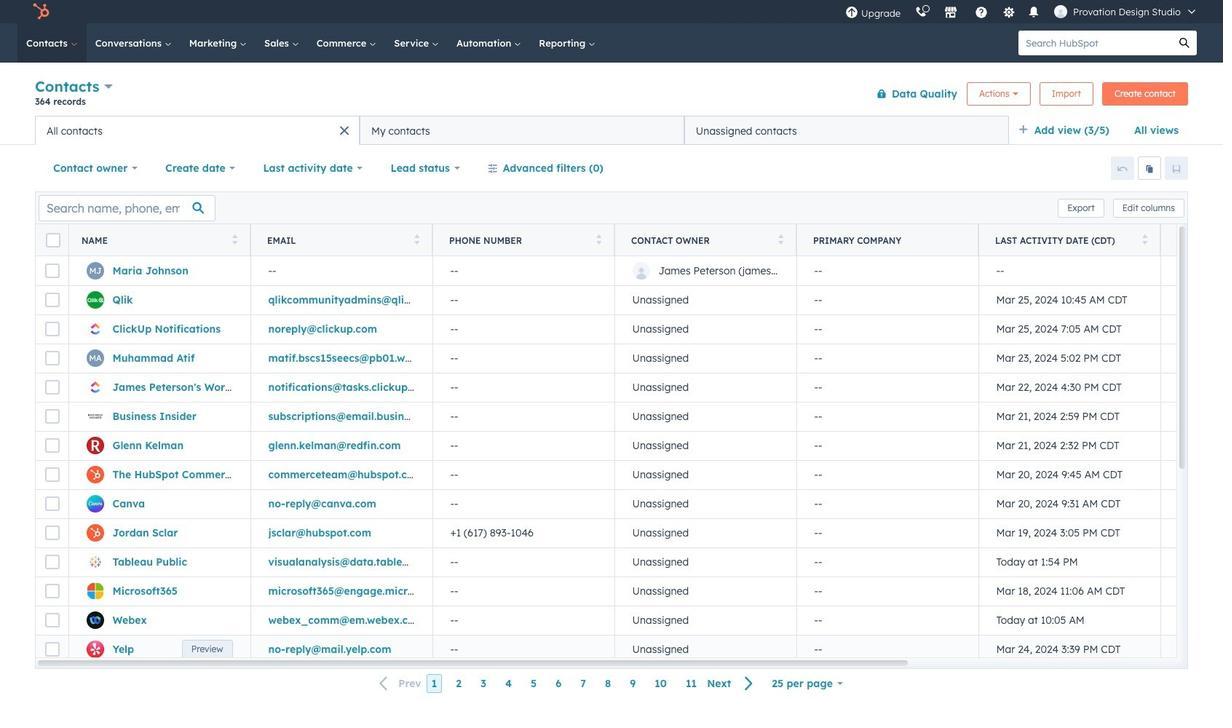 Task type: locate. For each thing, give the bounding box(es) containing it.
5 press to sort. element from the left
[[1142, 234, 1148, 247]]

4 press to sort. image from the left
[[1142, 234, 1148, 244]]

press to sort. element
[[232, 234, 237, 247], [414, 234, 420, 247], [596, 234, 602, 247], [778, 234, 784, 247], [1142, 234, 1148, 247]]

3 press to sort. image from the left
[[778, 234, 784, 244]]

3 press to sort. element from the left
[[596, 234, 602, 247]]

menu
[[838, 0, 1206, 23]]

press to sort. image
[[232, 234, 237, 244], [596, 234, 602, 244], [778, 234, 784, 244], [1142, 234, 1148, 244]]

press to sort. image for third "press to sort." 'element' from the left
[[596, 234, 602, 244]]

press to sort. image
[[414, 234, 420, 244]]

banner
[[35, 75, 1189, 116]]

column header
[[797, 224, 980, 256]]

Search HubSpot search field
[[1019, 31, 1173, 55]]

2 press to sort. image from the left
[[596, 234, 602, 244]]

pagination navigation
[[371, 674, 763, 694]]

marketplaces image
[[945, 7, 958, 20]]

1 press to sort. image from the left
[[232, 234, 237, 244]]



Task type: vqa. For each thing, say whether or not it's contained in the screenshot.
"Close" for Close more deals faster with Sales Hub
no



Task type: describe. For each thing, give the bounding box(es) containing it.
press to sort. image for fifth "press to sort." 'element' from the right
[[232, 234, 237, 244]]

2 press to sort. element from the left
[[414, 234, 420, 247]]

press to sort. image for 5th "press to sort." 'element' from the left
[[1142, 234, 1148, 244]]

press to sort. image for 4th "press to sort." 'element' from the left
[[778, 234, 784, 244]]

james peterson image
[[1055, 5, 1068, 18]]

1 press to sort. element from the left
[[232, 234, 237, 247]]

Search name, phone, email addresses, or company search field
[[39, 195, 216, 221]]

4 press to sort. element from the left
[[778, 234, 784, 247]]



